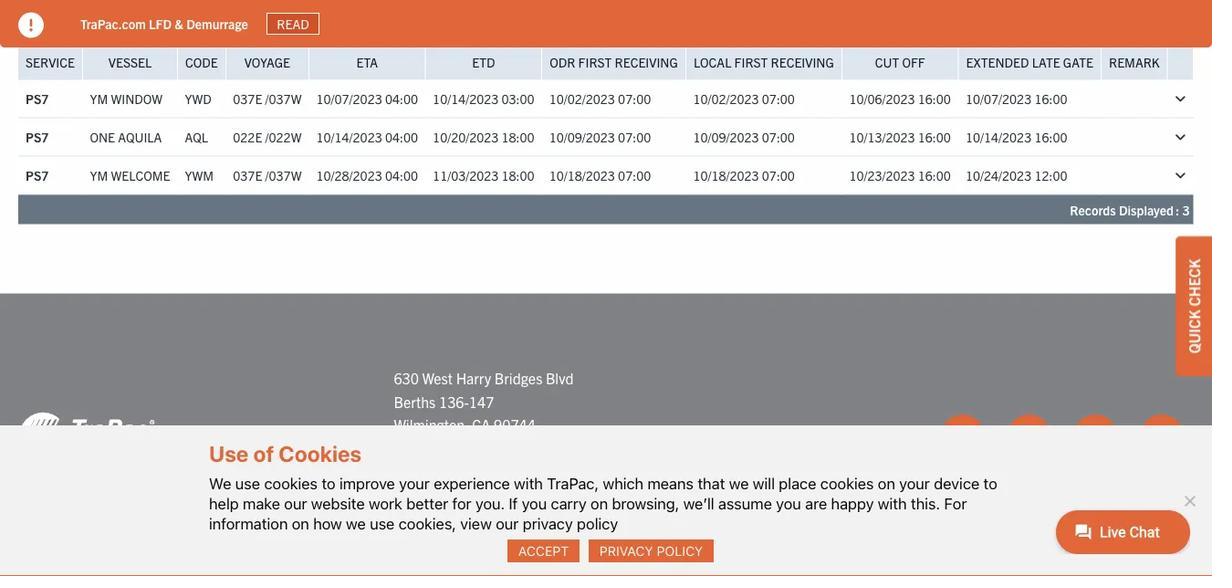 Task type: describe. For each thing, give the bounding box(es) containing it.
10/20/2023
[[433, 129, 499, 145]]

local first receiving
[[694, 54, 835, 70]]

no image
[[1181, 492, 1199, 510]]

10/28/2023 04:00
[[316, 167, 418, 184]]

west
[[422, 369, 453, 387]]

2 10/02/2023 from the left
[[694, 91, 759, 107]]

2704
[[462, 486, 495, 504]]

ca
[[472, 416, 491, 434]]

:
[[1177, 202, 1180, 218]]

read
[[277, 16, 309, 32]]

los angeles
[[228, 428, 321, 446]]

vessel
[[109, 54, 152, 70]]

10/07/2023 04:00
[[316, 91, 418, 107]]

cut off
[[876, 54, 926, 70]]

los
[[228, 428, 254, 446]]

solid image
[[18, 12, 44, 38]]

ywm
[[185, 167, 214, 184]]

late
[[1033, 54, 1061, 70]]

1 10/09/2023 from the left
[[550, 129, 615, 145]]

1 vertical spatial code:
[[424, 486, 459, 504]]

aquila
[[118, 129, 162, 145]]

04:00 for 10/14/2023 04:00
[[385, 129, 418, 145]]

device
[[934, 474, 980, 492]]

for
[[945, 494, 968, 513]]

16:00 for 10/14/2023 16:00
[[1035, 129, 1068, 145]]

etd
[[472, 54, 495, 70]]

630 west harry bridges blvd berths 136-147 wilmington, ca 90744
[[394, 369, 574, 434]]

0 horizontal spatial with
[[514, 474, 543, 492]]

assume
[[719, 494, 773, 513]]

use of cookies we use cookies to improve your experience with trapac, which means that we will place cookies on your device to help make our website work better for you. if you carry on browsing, we'll assume you are happy with this. for information on how we use cookies, view our privacy policy
[[209, 441, 998, 533]]

work
[[369, 494, 403, 513]]

remark
[[1110, 54, 1160, 70]]

browsing,
[[612, 494, 680, 513]]

037e for ywd
[[233, 91, 262, 107]]

0 vertical spatial code:
[[433, 463, 468, 481]]

10/23/2023
[[850, 167, 916, 184]]

for
[[453, 494, 472, 513]]

y258
[[471, 463, 505, 481]]

odr
[[550, 54, 576, 70]]

if
[[509, 494, 518, 513]]

0 horizontal spatial use
[[235, 474, 260, 492]]

10/07/2023 16:00
[[966, 91, 1068, 107]]

1 vertical spatial our
[[496, 515, 519, 533]]

local
[[694, 54, 732, 70]]

0 vertical spatial we
[[729, 474, 749, 492]]

website
[[311, 494, 365, 513]]

10/14/2023 for 10/14/2023 04:00
[[316, 129, 382, 145]]

place
[[779, 474, 817, 492]]

improve
[[340, 474, 395, 492]]

90744
[[494, 416, 536, 434]]

cookies
[[279, 441, 362, 466]]

receiving for odr first receiving
[[615, 54, 678, 70]]

ym welcome
[[90, 167, 170, 184]]

/037w for 10/07/2023 04:00
[[265, 91, 302, 107]]

10/14/2023 for 10/14/2023 16:00
[[966, 129, 1032, 145]]

10/14/2023 03:00
[[433, 91, 535, 107]]

10/14/2023 for 10/14/2023 03:00
[[433, 91, 499, 107]]

read link
[[267, 13, 320, 35]]

10/20/2023 18:00
[[433, 129, 535, 145]]

one aquila
[[90, 129, 162, 145]]

18:00 for 10/20/2023 18:00
[[502, 129, 535, 145]]

how
[[313, 515, 342, 533]]

off
[[903, 54, 926, 70]]

extended
[[967, 54, 1030, 70]]

berths
[[394, 393, 436, 411]]

this.
[[911, 494, 941, 513]]

1 10/09/2023 07:00 from the left
[[550, 129, 651, 145]]

means
[[648, 474, 694, 492]]

1 your from the left
[[399, 474, 430, 492]]

022e
[[233, 129, 262, 145]]

037e    /037w for 10/28/2023 04:00
[[233, 167, 302, 184]]

odr first receiving
[[550, 54, 678, 70]]

footer containing 630 west harry bridges blvd
[[0, 294, 1213, 576]]

1 10/18/2023 from the left
[[550, 167, 615, 184]]

we
[[209, 474, 231, 492]]

2 to from the left
[[984, 474, 998, 492]]

10/06/2023 16:00
[[850, 91, 952, 107]]

wilmington,
[[394, 416, 469, 434]]

happy
[[832, 494, 874, 513]]

cookies,
[[399, 515, 457, 533]]

10/24/2023
[[966, 167, 1032, 184]]

eta
[[357, 54, 378, 70]]

use
[[209, 441, 249, 466]]

10/14/2023 16:00
[[966, 129, 1068, 145]]

voyage
[[245, 54, 290, 70]]

ps7 for one aquila
[[26, 129, 49, 145]]

10/07/2023 for 10/07/2023 16:00
[[966, 91, 1032, 107]]

view
[[461, 515, 492, 533]]



Task type: vqa. For each thing, say whether or not it's contained in the screenshot.


Task type: locate. For each thing, give the bounding box(es) containing it.
code:
[[433, 463, 468, 481], [424, 486, 459, 504]]

with up the if
[[514, 474, 543, 492]]

one
[[90, 129, 115, 145]]

10/07/2023 down eta
[[316, 91, 382, 107]]

use up make
[[235, 474, 260, 492]]

1 horizontal spatial 10/14/2023
[[433, 91, 499, 107]]

10/09/2023 07:00 down the local first receiving
[[694, 129, 795, 145]]

make
[[243, 494, 280, 513]]

carry
[[551, 494, 587, 513]]

displayed
[[1120, 202, 1174, 218]]

1 037e    /037w from the top
[[233, 91, 302, 107]]

angeles
[[258, 428, 321, 446]]

037e for ywm
[[233, 167, 262, 184]]

0 horizontal spatial 10/14/2023
[[316, 129, 382, 145]]

10/13/2023 16:00
[[850, 129, 952, 145]]

037e    /037w down 022e    /022w
[[233, 167, 302, 184]]

are
[[806, 494, 828, 513]]

03:00
[[502, 91, 535, 107]]

1 horizontal spatial to
[[984, 474, 998, 492]]

that
[[698, 474, 725, 492]]

ym for ym welcome
[[90, 167, 108, 184]]

1 you from the left
[[522, 494, 547, 513]]

2 first from the left
[[735, 54, 768, 70]]

trapac.com lfd & demurrage
[[80, 15, 248, 32]]

2 10/18/2023 from the left
[[694, 167, 759, 184]]

0 vertical spatial 037e
[[233, 91, 262, 107]]

16:00 down off
[[919, 91, 952, 107]]

you right the if
[[522, 494, 547, 513]]

1 horizontal spatial we
[[729, 474, 749, 492]]

1 horizontal spatial on
[[591, 494, 608, 513]]

136-
[[439, 393, 469, 411]]

window
[[111, 91, 163, 107]]

0 vertical spatial ps7
[[26, 91, 49, 107]]

0 vertical spatial 04:00
[[385, 91, 418, 107]]

2 10/09/2023 from the left
[[694, 129, 759, 145]]

12:00
[[1035, 167, 1068, 184]]

accept
[[519, 543, 569, 559]]

2 10/07/2023 from the left
[[966, 91, 1032, 107]]

1 /037w from the top
[[265, 91, 302, 107]]

04:00 down 10/14/2023 04:00
[[385, 167, 418, 184]]

18:00 for 11/03/2023 18:00
[[502, 167, 535, 184]]

18:00
[[502, 129, 535, 145], [502, 167, 535, 184]]

blvd
[[546, 369, 574, 387]]

our right make
[[284, 494, 307, 513]]

service
[[26, 54, 75, 70]]

2 horizontal spatial 10/14/2023
[[966, 129, 1032, 145]]

1 vertical spatial /037w
[[265, 167, 302, 184]]

16:00 up 12:00
[[1035, 129, 1068, 145]]

first right odr
[[579, 54, 612, 70]]

10/14/2023 04:00
[[316, 129, 418, 145]]

037e    /037w for 10/07/2023 04:00
[[233, 91, 302, 107]]

on up the policy
[[591, 494, 608, 513]]

trapac.com
[[80, 15, 146, 32]]

10/02/2023
[[550, 91, 615, 107], [694, 91, 759, 107]]

2 you from the left
[[777, 494, 802, 513]]

0 horizontal spatial 10/18/2023
[[550, 167, 615, 184]]

0 horizontal spatial to
[[322, 474, 336, 492]]

1 vertical spatial 037e    /037w
[[233, 167, 302, 184]]

10/28/2023
[[316, 167, 382, 184]]

1 vertical spatial with
[[878, 494, 907, 513]]

1 receiving from the left
[[615, 54, 678, 70]]

1 10/07/2023 from the left
[[316, 91, 382, 107]]

10/07/2023 down extended
[[966, 91, 1032, 107]]

2 10/18/2023 07:00 from the left
[[694, 167, 795, 184]]

footer
[[0, 294, 1213, 576]]

10/18/2023 07:00
[[550, 167, 651, 184], [694, 167, 795, 184]]

0 horizontal spatial our
[[284, 494, 307, 513]]

1 horizontal spatial 10/07/2023
[[966, 91, 1032, 107]]

0 vertical spatial use
[[235, 474, 260, 492]]

0 vertical spatial on
[[878, 474, 896, 492]]

ps7 for ym window
[[26, 91, 49, 107]]

quick
[[1185, 310, 1204, 354]]

we up assume
[[729, 474, 749, 492]]

1 horizontal spatial 10/18/2023
[[694, 167, 759, 184]]

receiving left local
[[615, 54, 678, 70]]

10/06/2023
[[850, 91, 916, 107]]

code: up cookies, on the bottom left
[[424, 486, 459, 504]]

quick check link
[[1176, 236, 1213, 377]]

10/14/2023 up 10/20/2023
[[433, 91, 499, 107]]

receiving for local first receiving
[[771, 54, 835, 70]]

10/02/2023 down odr
[[550, 91, 615, 107]]

2 04:00 from the top
[[385, 129, 418, 145]]

1 to from the left
[[322, 474, 336, 492]]

first for odr
[[579, 54, 612, 70]]

2 10/09/2023 07:00 from the left
[[694, 129, 795, 145]]

1 vertical spatial 037e
[[233, 167, 262, 184]]

/022w
[[265, 129, 302, 145]]

10/09/2023
[[550, 129, 615, 145], [694, 129, 759, 145]]

1 horizontal spatial 10/02/2023 07:00
[[694, 91, 795, 107]]

1 10/02/2023 07:00 from the left
[[550, 91, 651, 107]]

1 vertical spatial 04:00
[[385, 129, 418, 145]]

lfd
[[149, 15, 172, 32]]

/037w up /022w
[[265, 91, 302, 107]]

ps7 for ym welcome
[[26, 167, 49, 184]]

ym down one
[[90, 167, 108, 184]]

first right local
[[735, 54, 768, 70]]

16:00 for 10/23/2023 16:00
[[919, 167, 952, 184]]

our
[[284, 494, 307, 513], [496, 515, 519, 533]]

1 horizontal spatial receiving
[[771, 54, 835, 70]]

check
[[1185, 259, 1204, 307]]

experience
[[434, 474, 510, 492]]

11/03/2023 18:00
[[433, 167, 535, 184]]

630
[[394, 369, 419, 387]]

0 vertical spatial /037w
[[265, 91, 302, 107]]

2 10/02/2023 07:00 from the left
[[694, 91, 795, 107]]

we down website
[[346, 515, 366, 533]]

1 cookies from the left
[[264, 474, 318, 492]]

you
[[522, 494, 547, 513], [777, 494, 802, 513]]

policy
[[657, 543, 703, 559]]

10/07/2023 for 10/07/2023 04:00
[[316, 91, 382, 107]]

1 037e from the top
[[233, 91, 262, 107]]

04:00
[[385, 91, 418, 107], [385, 129, 418, 145], [385, 167, 418, 184]]

10/07/2023
[[316, 91, 382, 107], [966, 91, 1032, 107]]

2 receiving from the left
[[771, 54, 835, 70]]

2 18:00 from the top
[[502, 167, 535, 184]]

10/09/2023 07:00 down odr first receiving
[[550, 129, 651, 145]]

10/02/2023 down local
[[694, 91, 759, 107]]

first for local
[[735, 54, 768, 70]]

ym left window
[[90, 91, 108, 107]]

your up the this.
[[900, 474, 930, 492]]

16:00 for 10/07/2023 16:00
[[1035, 91, 1068, 107]]

04:00 for 10/28/2023 04:00
[[385, 167, 418, 184]]

0 horizontal spatial cookies
[[264, 474, 318, 492]]

1 18:00 from the top
[[502, 129, 535, 145]]

0 horizontal spatial 10/09/2023 07:00
[[550, 129, 651, 145]]

2 /037w from the top
[[265, 167, 302, 184]]

0 vertical spatial with
[[514, 474, 543, 492]]

18:00 down 10/20/2023 18:00
[[502, 167, 535, 184]]

1 horizontal spatial with
[[878, 494, 907, 513]]

2 vertical spatial ps7
[[26, 167, 49, 184]]

privacy
[[600, 543, 654, 559]]

harry
[[456, 369, 491, 387]]

0 horizontal spatial we
[[346, 515, 366, 533]]

cut
[[876, 54, 900, 70]]

04:00 up 10/14/2023 04:00
[[385, 91, 418, 107]]

use
[[235, 474, 260, 492], [370, 515, 395, 533]]

quick check
[[1185, 259, 1204, 354]]

1 horizontal spatial you
[[777, 494, 802, 513]]

10/09/2023 down odr
[[550, 129, 615, 145]]

welcome
[[111, 167, 170, 184]]

with left the this.
[[878, 494, 907, 513]]

10/14/2023 up the '10/24/2023'
[[966, 129, 1032, 145]]

0 horizontal spatial on
[[292, 515, 309, 533]]

aql
[[185, 129, 208, 145]]

04:00 for 10/07/2023 04:00
[[385, 91, 418, 107]]

037e    /037w down voyage on the top left
[[233, 91, 302, 107]]

accept link
[[508, 540, 580, 563]]

037e    /037w
[[233, 91, 302, 107], [233, 167, 302, 184]]

0 horizontal spatial first
[[579, 54, 612, 70]]

2 your from the left
[[900, 474, 930, 492]]

2 ps7 from the top
[[26, 129, 49, 145]]

3 ps7 from the top
[[26, 167, 49, 184]]

ywd
[[185, 91, 212, 107]]

2 cookies from the left
[[821, 474, 874, 492]]

you down the place
[[777, 494, 802, 513]]

records
[[1071, 202, 1117, 218]]

ym for ym window
[[90, 91, 108, 107]]

which
[[603, 474, 644, 492]]

1 ym from the top
[[90, 91, 108, 107]]

1 vertical spatial use
[[370, 515, 395, 533]]

privacy policy link
[[589, 540, 714, 563]]

privacy
[[523, 515, 573, 533]]

1 10/18/2023 07:00 from the left
[[550, 167, 651, 184]]

1 horizontal spatial use
[[370, 515, 395, 533]]

10/23/2023 16:00
[[850, 167, 952, 184]]

on left how
[[292, 515, 309, 533]]

to up website
[[322, 474, 336, 492]]

2 vertical spatial on
[[292, 515, 309, 533]]

0 horizontal spatial you
[[522, 494, 547, 513]]

receiving left cut
[[771, 54, 835, 70]]

records displayed : 3
[[1071, 202, 1190, 218]]

16:00 down 10/13/2023 16:00
[[919, 167, 952, 184]]

use down work
[[370, 515, 395, 533]]

3
[[1183, 202, 1190, 218]]

10/14/2023 up 10/28/2023
[[316, 129, 382, 145]]

0 horizontal spatial receiving
[[615, 54, 678, 70]]

11/03/2023
[[433, 167, 499, 184]]

0 horizontal spatial 10/09/2023
[[550, 129, 615, 145]]

037e
[[233, 91, 262, 107], [233, 167, 262, 184]]

your up better
[[399, 474, 430, 492]]

privacy policy
[[600, 543, 703, 559]]

1 horizontal spatial cookies
[[821, 474, 874, 492]]

ym
[[90, 91, 108, 107], [90, 167, 108, 184]]

1 vertical spatial 18:00
[[502, 167, 535, 184]]

1 vertical spatial ps7
[[26, 129, 49, 145]]

1 horizontal spatial 10/09/2023 07:00
[[694, 129, 795, 145]]

bridges
[[495, 369, 543, 387]]

cookies up 'happy'
[[821, 474, 874, 492]]

1 vertical spatial ym
[[90, 167, 108, 184]]

18:00 down 03:00 on the left top
[[502, 129, 535, 145]]

16:00 up the 10/23/2023 16:00
[[919, 129, 952, 145]]

2 horizontal spatial on
[[878, 474, 896, 492]]

cookies up make
[[264, 474, 318, 492]]

1 vertical spatial we
[[346, 515, 366, 533]]

16:00 down late
[[1035, 91, 1068, 107]]

2 ym from the top
[[90, 167, 108, 184]]

policy
[[577, 515, 618, 533]]

2 vertical spatial 04:00
[[385, 167, 418, 184]]

code
[[185, 54, 218, 70]]

0 horizontal spatial 10/02/2023
[[550, 91, 615, 107]]

04:00 down '10/07/2023 04:00'
[[385, 129, 418, 145]]

/037w down /022w
[[265, 167, 302, 184]]

1 horizontal spatial first
[[735, 54, 768, 70]]

0 horizontal spatial 10/18/2023 07:00
[[550, 167, 651, 184]]

037e up 022e
[[233, 91, 262, 107]]

1 10/02/2023 from the left
[[550, 91, 615, 107]]

1 horizontal spatial our
[[496, 515, 519, 533]]

147
[[469, 393, 494, 411]]

our down the if
[[496, 515, 519, 533]]

1 horizontal spatial 10/02/2023
[[694, 91, 759, 107]]

1 ps7 from the top
[[26, 91, 49, 107]]

ps7
[[26, 91, 49, 107], [26, 129, 49, 145], [26, 167, 49, 184]]

to
[[322, 474, 336, 492], [984, 474, 998, 492]]

0 horizontal spatial 10/02/2023 07:00
[[550, 91, 651, 107]]

10/02/2023 07:00 down the local first receiving
[[694, 91, 795, 107]]

1 first from the left
[[579, 54, 612, 70]]

1 vertical spatial on
[[591, 494, 608, 513]]

2 037e from the top
[[233, 167, 262, 184]]

better
[[407, 494, 449, 513]]

2 037e    /037w from the top
[[233, 167, 302, 184]]

07:00
[[618, 91, 651, 107], [762, 91, 795, 107], [618, 129, 651, 145], [762, 129, 795, 145], [618, 167, 651, 184], [762, 167, 795, 184]]

10/09/2023 down local
[[694, 129, 759, 145]]

10/02/2023 07:00 down odr first receiving
[[550, 91, 651, 107]]

/037w for 10/28/2023 04:00
[[265, 167, 302, 184]]

will
[[753, 474, 775, 492]]

0 horizontal spatial your
[[399, 474, 430, 492]]

code: up for
[[433, 463, 468, 481]]

0 horizontal spatial 10/07/2023
[[316, 91, 382, 107]]

0 vertical spatial 18:00
[[502, 129, 535, 145]]

0 vertical spatial 037e    /037w
[[233, 91, 302, 107]]

1 04:00 from the top
[[385, 91, 418, 107]]

16:00 for 10/13/2023 16:00
[[919, 129, 952, 145]]

on left the "device"
[[878, 474, 896, 492]]

1 horizontal spatial 10/18/2023 07:00
[[694, 167, 795, 184]]

16:00 for 10/06/2023 16:00
[[919, 91, 952, 107]]

los angeles image
[[18, 411, 155, 463]]

extended late gate
[[967, 54, 1094, 70]]

firms
[[394, 463, 429, 481]]

10/13/2023
[[850, 129, 916, 145]]

0 vertical spatial ym
[[90, 91, 108, 107]]

1 horizontal spatial your
[[900, 474, 930, 492]]

1 horizontal spatial 10/09/2023
[[694, 129, 759, 145]]

to right the "device"
[[984, 474, 998, 492]]

037e down 022e
[[233, 167, 262, 184]]

0 vertical spatial our
[[284, 494, 307, 513]]

3 04:00 from the top
[[385, 167, 418, 184]]



